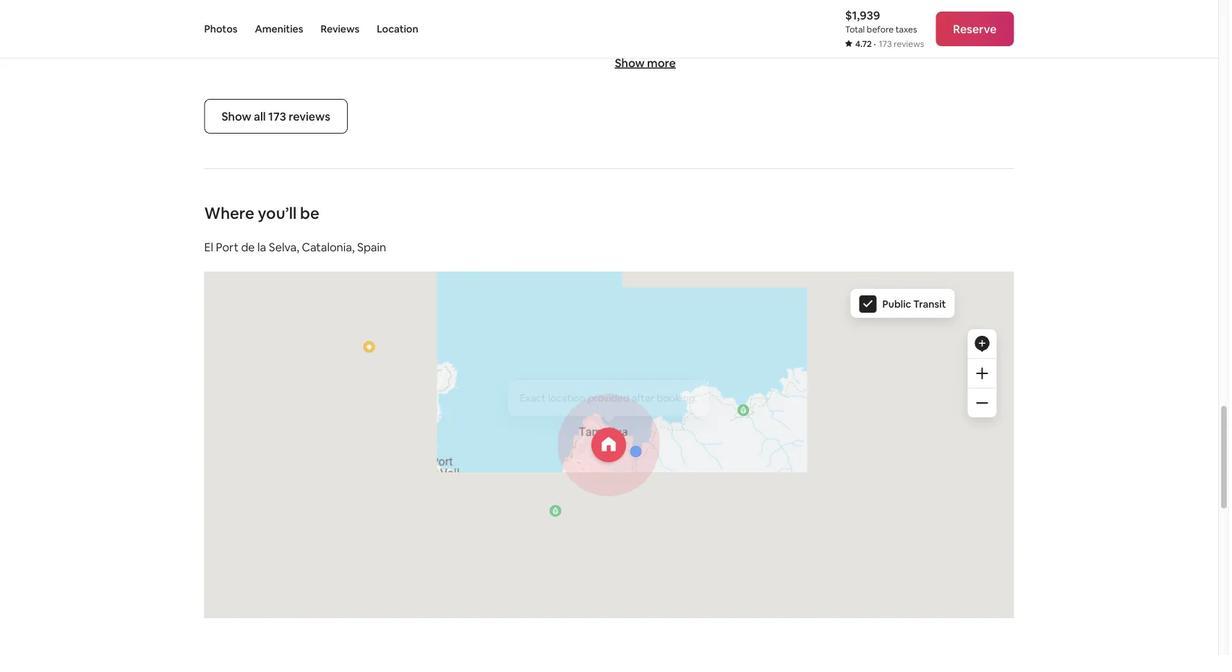 Task type: describe. For each thing, give the bounding box(es) containing it.
were
[[631, 36, 654, 49]]

0 vertical spatial a
[[699, 7, 705, 20]]

reserve button
[[936, 12, 1014, 46]]

magical
[[707, 7, 743, 20]]

0 vertical spatial is
[[836, 22, 843, 35]]

4.72 · 173 reviews
[[855, 38, 924, 50]]

total
[[845, 24, 865, 35]]

public transit
[[883, 298, 946, 311]]

show for show all 173 reviews
[[222, 109, 251, 124]]

173 for ·
[[879, 38, 892, 50]]

views!
[[760, 22, 789, 35]]

more inside beautiful house in a magical place in clame but remaining accessible close to convenience, stunning views! yes there is a close neighbor but we were not inconvenienced. the house is more comfortable at 8 than 10, given the beds, only reserve.
[[810, 36, 834, 49]]

reserve
[[953, 21, 997, 36]]

1 vertical spatial more
[[647, 55, 676, 70]]

show more button
[[615, 55, 676, 70]]

1 close from the left
[[615, 22, 639, 35]]

$1,939
[[845, 8, 880, 22]]

photos
[[204, 22, 238, 35]]

photos button
[[204, 0, 238, 58]]

there
[[809, 22, 834, 35]]

de
[[241, 240, 255, 255]]

show more
[[615, 55, 676, 70]]

than
[[917, 36, 938, 49]]

show for show more
[[615, 55, 645, 70]]

where you'll be
[[204, 203, 319, 224]]

accessible
[[880, 7, 928, 20]]

1 horizontal spatial a
[[845, 22, 851, 35]]

amenities button
[[255, 0, 303, 58]]

beautiful house in a magical place in clame but remaining accessible close to convenience, stunning views! yes there is a close neighbor but we were not inconvenienced. the house is more comfortable at 8 than 10, given the beds, only reserve.
[[615, 7, 940, 64]]

·
[[874, 38, 876, 50]]

reviews
[[321, 22, 360, 35]]

inconvenienced.
[[674, 36, 750, 49]]

clame
[[783, 7, 811, 20]]

location
[[377, 22, 418, 35]]

location button
[[377, 0, 418, 58]]

1 vertical spatial the
[[657, 51, 673, 64]]

selva,
[[269, 240, 299, 255]]

port
[[216, 240, 239, 255]]

10,
[[615, 51, 627, 64]]

beds,
[[675, 51, 701, 64]]

beautiful
[[615, 7, 656, 20]]

google map
showing 4 points of interest. region
[[67, 103, 1178, 656]]

transit
[[913, 298, 946, 311]]

at
[[897, 36, 906, 49]]



Task type: vqa. For each thing, say whether or not it's contained in the screenshot.
a to the bottom
yes



Task type: locate. For each thing, give the bounding box(es) containing it.
but up than
[[924, 22, 940, 35]]

catalonia,
[[302, 240, 355, 255]]

comfortable
[[837, 36, 895, 49]]

remaining
[[832, 7, 878, 20]]

close
[[615, 22, 639, 35], [853, 22, 877, 35]]

reserve.
[[724, 51, 761, 64]]

el
[[204, 240, 213, 255]]

0 horizontal spatial is
[[801, 36, 808, 49]]

yes
[[791, 22, 807, 35]]

house
[[659, 7, 687, 20], [770, 36, 798, 49]]

173
[[879, 38, 892, 50], [268, 109, 286, 124]]

173 inside 'button'
[[268, 109, 286, 124]]

more down there
[[810, 36, 834, 49]]

be
[[300, 203, 319, 224]]

show inside show all 173 reviews 'button'
[[222, 109, 251, 124]]

more
[[810, 36, 834, 49], [647, 55, 676, 70]]

0 vertical spatial 173
[[879, 38, 892, 50]]

1 vertical spatial house
[[770, 36, 798, 49]]

reviews right all on the top
[[289, 109, 330, 124]]

is left total
[[836, 22, 843, 35]]

reviews for show all 173 reviews
[[289, 109, 330, 124]]

we
[[615, 36, 629, 49]]

1 in from the left
[[689, 7, 697, 20]]

where
[[204, 203, 254, 224]]

0 horizontal spatial show
[[222, 109, 251, 124]]

1 vertical spatial 173
[[268, 109, 286, 124]]

1 horizontal spatial house
[[770, 36, 798, 49]]

stunning
[[717, 22, 758, 35]]

0 vertical spatial reviews
[[894, 38, 924, 50]]

$1,939 total before taxes
[[845, 8, 917, 35]]

1 vertical spatial but
[[924, 22, 940, 35]]

add a place to the map image
[[974, 336, 991, 353]]

0 horizontal spatial reviews
[[289, 109, 330, 124]]

173 right all on the top
[[268, 109, 286, 124]]

a down remaining
[[845, 22, 851, 35]]

is down yes
[[801, 36, 808, 49]]

show all 173 reviews button
[[204, 99, 348, 134]]

2 in from the left
[[773, 7, 781, 20]]

0 vertical spatial house
[[659, 7, 687, 20]]

house up convenience,
[[659, 7, 687, 20]]

la
[[257, 240, 266, 255]]

1 vertical spatial is
[[801, 36, 808, 49]]

1 horizontal spatial is
[[836, 22, 843, 35]]

1 horizontal spatial the
[[752, 36, 768, 49]]

close up we
[[615, 22, 639, 35]]

1 horizontal spatial but
[[924, 22, 940, 35]]

1 horizontal spatial reviews
[[894, 38, 924, 50]]

173 right "·"
[[879, 38, 892, 50]]

house down views! at the right of the page
[[770, 36, 798, 49]]

show all 173 reviews
[[222, 109, 330, 124]]

a up convenience,
[[699, 7, 705, 20]]

el port de la selva, catalonia, spain
[[204, 240, 386, 255]]

you'll
[[258, 203, 297, 224]]

the
[[752, 36, 768, 49], [657, 51, 673, 64]]

zoom in image
[[977, 368, 988, 380]]

more down not on the right of page
[[647, 55, 676, 70]]

all
[[254, 109, 266, 124]]

before
[[867, 24, 894, 35]]

spain
[[357, 240, 386, 255]]

reviews inside 'button'
[[289, 109, 330, 124]]

in up views! at the right of the page
[[773, 7, 781, 20]]

0 horizontal spatial in
[[689, 7, 697, 20]]

173 for all
[[268, 109, 286, 124]]

convenience,
[[654, 22, 715, 35]]

list item
[[198, 0, 541, 99]]

the down views! at the right of the page
[[752, 36, 768, 49]]

your stay location, map pin image
[[591, 428, 626, 463]]

4.72
[[855, 38, 872, 50]]

show down we
[[615, 55, 645, 70]]

show inside the show more list
[[615, 55, 645, 70]]

0 horizontal spatial house
[[659, 7, 687, 20]]

1 vertical spatial show
[[222, 109, 251, 124]]

reviews
[[894, 38, 924, 50], [289, 109, 330, 124]]

1 horizontal spatial close
[[853, 22, 877, 35]]

0 vertical spatial the
[[752, 36, 768, 49]]

but up there
[[813, 7, 830, 20]]

1 horizontal spatial in
[[773, 7, 781, 20]]

in up convenience,
[[689, 7, 697, 20]]

8
[[909, 36, 914, 49]]

0 vertical spatial show
[[615, 55, 645, 70]]

0 horizontal spatial 173
[[268, 109, 286, 124]]

taxes
[[896, 24, 917, 35]]

given
[[630, 51, 655, 64]]

1 vertical spatial a
[[845, 22, 851, 35]]

place
[[745, 7, 771, 20]]

to
[[641, 22, 652, 35]]

1 vertical spatial reviews
[[289, 109, 330, 124]]

the down not on the right of page
[[657, 51, 673, 64]]

amenities
[[255, 22, 303, 35]]

in
[[689, 7, 697, 20], [773, 7, 781, 20]]

0 vertical spatial more
[[810, 36, 834, 49]]

show left all on the top
[[222, 109, 251, 124]]

1 horizontal spatial more
[[810, 36, 834, 49]]

neighbor
[[880, 22, 922, 35]]

is
[[836, 22, 843, 35], [801, 36, 808, 49]]

reviews for 4.72 · 173 reviews
[[894, 38, 924, 50]]

1 horizontal spatial show
[[615, 55, 645, 70]]

not
[[656, 36, 672, 49]]

show
[[615, 55, 645, 70], [222, 109, 251, 124]]

a
[[699, 7, 705, 20], [845, 22, 851, 35]]

0 horizontal spatial but
[[813, 7, 830, 20]]

only
[[703, 51, 722, 64]]

zoom out image
[[977, 398, 988, 409]]

reviews button
[[321, 0, 360, 58]]

public
[[883, 298, 911, 311]]

0 horizontal spatial more
[[647, 55, 676, 70]]

2 close from the left
[[853, 22, 877, 35]]

but
[[813, 7, 830, 20], [924, 22, 940, 35]]

0 horizontal spatial a
[[699, 7, 705, 20]]

0 horizontal spatial the
[[657, 51, 673, 64]]

close up comfortable
[[853, 22, 877, 35]]

show more list
[[198, 0, 1020, 99]]

0 horizontal spatial close
[[615, 22, 639, 35]]

1 horizontal spatial 173
[[879, 38, 892, 50]]

reviews down taxes
[[894, 38, 924, 50]]

0 vertical spatial but
[[813, 7, 830, 20]]



